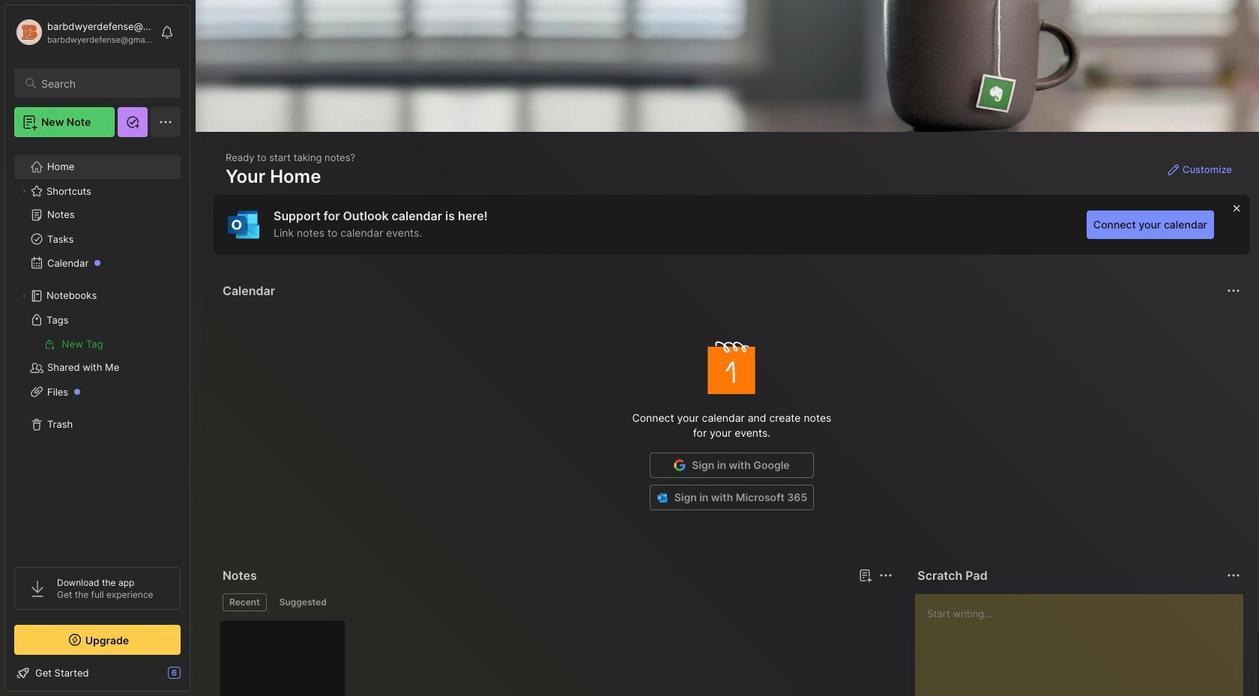 Task type: describe. For each thing, give the bounding box(es) containing it.
Help and Learning task checklist field
[[5, 661, 190, 685]]

expand notebooks image
[[19, 292, 28, 301]]

group inside main element
[[14, 332, 180, 356]]

Search text field
[[41, 76, 167, 91]]

tree inside main element
[[5, 146, 190, 554]]



Task type: vqa. For each thing, say whether or not it's contained in the screenshot.
SEARCH BOX
yes



Task type: locate. For each thing, give the bounding box(es) containing it.
click to collapse image
[[189, 669, 201, 687]]

More actions field
[[1224, 280, 1245, 301], [876, 565, 897, 586], [1224, 565, 1245, 586]]

tree
[[5, 146, 190, 554]]

Start writing… text field
[[928, 595, 1243, 697]]

0 horizontal spatial tab
[[223, 594, 267, 612]]

1 horizontal spatial tab
[[273, 594, 334, 612]]

more actions image
[[1225, 282, 1243, 300], [878, 567, 896, 585], [1225, 567, 1243, 585]]

none search field inside main element
[[41, 74, 167, 92]]

1 tab from the left
[[223, 594, 267, 612]]

tab
[[223, 594, 267, 612], [273, 594, 334, 612]]

main element
[[0, 0, 195, 697]]

2 tab from the left
[[273, 594, 334, 612]]

tab list
[[223, 594, 891, 612]]

None search field
[[41, 74, 167, 92]]

Account field
[[14, 17, 153, 47]]

group
[[14, 332, 180, 356]]



